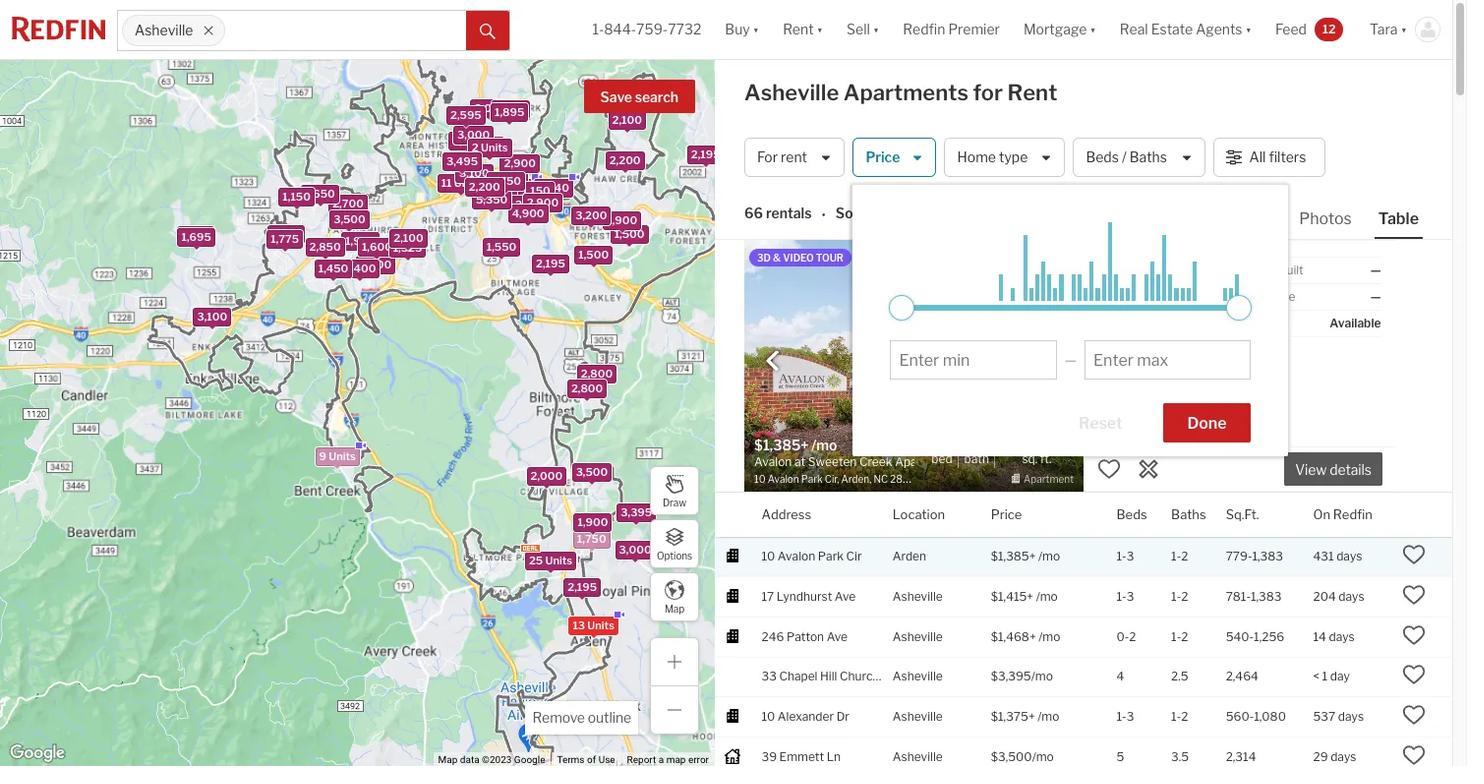 Task type: locate. For each thing, give the bounding box(es) containing it.
2,900 up 1,380
[[504, 156, 535, 170]]

bed
[[932, 451, 953, 466]]

2 10 from the top
[[762, 709, 775, 724]]

google image
[[5, 741, 70, 766]]

1-2 left 781- at bottom
[[1171, 589, 1188, 604]]

favorite this home image right 29 days
[[1403, 744, 1426, 766]]

beds down x-out this home "icon"
[[1117, 506, 1147, 522]]

2,200
[[609, 153, 640, 167], [468, 180, 500, 194]]

rent right buy ▾
[[783, 21, 814, 38]]

4
[[495, 181, 503, 195], [1117, 669, 1124, 684]]

6 ▾ from the left
[[1401, 21, 1407, 38]]

favorite this home image for 204 days
[[1403, 583, 1426, 606]]

7732
[[668, 21, 702, 38]]

0 horizontal spatial ft.
[[1040, 451, 1052, 466]]

days right 29
[[1331, 750, 1357, 764]]

units up 2,300
[[505, 181, 532, 195]]

$3,395
[[991, 669, 1031, 684]]

2,464
[[1226, 669, 1259, 684]]

2 ▾ from the left
[[817, 21, 823, 38]]

1 vertical spatial rent
[[1008, 80, 1058, 105]]

dialog
[[853, 185, 1289, 456]]

0 vertical spatial 1-3
[[1117, 548, 1134, 563]]

1 vertical spatial 2,100
[[393, 231, 423, 245]]

0 vertical spatial 431
[[1179, 289, 1200, 304]]

779- for 779-1,383
[[1226, 548, 1252, 563]]

0 vertical spatial 3,100
[[459, 166, 489, 180]]

map button
[[650, 572, 699, 622]]

1,150 up 1,775
[[282, 190, 310, 204]]

0 vertical spatial 1,500
[[614, 227, 644, 241]]

redfin down '$/sq. ft.'
[[1118, 289, 1154, 304]]

Enter min text field
[[899, 351, 1048, 370]]

0 vertical spatial 4
[[495, 181, 503, 195]]

google
[[514, 754, 545, 765]]

photos button
[[1295, 209, 1375, 237]]

dr
[[837, 709, 850, 724]]

outline
[[588, 709, 631, 726]]

on down "$/sq."
[[1100, 289, 1115, 304]]

1 vertical spatial redfin
[[1118, 289, 1154, 304]]

1 ▾ from the left
[[753, 21, 759, 38]]

price
[[866, 149, 900, 166], [991, 506, 1022, 522]]

1-2 down 2.5
[[1171, 709, 1188, 724]]

2 vertical spatial 1,383
[[1251, 589, 1282, 604]]

0-
[[1117, 629, 1129, 644]]

sell
[[847, 21, 870, 38]]

1 vertical spatial 1,500
[[578, 248, 608, 261]]

units right 25
[[545, 553, 572, 567]]

real estate agents ▾ button
[[1108, 0, 1264, 59]]

ft. right sq.
[[1040, 451, 1052, 466]]

units for 25 units
[[545, 553, 572, 567]]

/mo right $1,415+
[[1036, 589, 1058, 604]]

0 vertical spatial 1,900
[[470, 139, 500, 152]]

1 favorite this home image from the top
[[1403, 543, 1426, 566]]

favorite this home image for 560-1,080
[[1403, 703, 1426, 727]]

2 units
[[471, 140, 508, 154]]

ft. right "$/sq."
[[1130, 263, 1144, 277]]

9
[[319, 450, 326, 463]]

2 favorite this home image from the top
[[1403, 583, 1426, 606]]

ft. inside '779-1,383 sq. ft.'
[[1040, 451, 1052, 466]]

terms of use link
[[557, 754, 615, 765]]

1 vertical spatial 431
[[1313, 548, 1334, 563]]

431 up 204
[[1313, 548, 1334, 563]]

table
[[1379, 209, 1419, 228]]

1 vertical spatial price button
[[991, 493, 1022, 537]]

1-3 for $1,415+ /mo
[[1117, 589, 1134, 604]]

all filters
[[1250, 149, 1306, 166]]

1 vertical spatial ave
[[827, 629, 848, 644]]

rent ▾ button
[[783, 0, 823, 59]]

2,800
[[580, 367, 612, 381], [571, 382, 603, 396]]

2,100 right 2,500
[[393, 231, 423, 245]]

1,900 up 3,495
[[470, 139, 500, 152]]

1-2
[[1171, 548, 1188, 563], [1171, 589, 1188, 604], [1171, 629, 1188, 644], [1171, 709, 1188, 724]]

1,383 for 779-1,383 sq. ft.
[[1034, 433, 1074, 451]]

431 days up 204 days
[[1313, 548, 1363, 563]]

/mo right $1,468+
[[1039, 629, 1061, 644]]

0 horizontal spatial 2,100
[[393, 231, 423, 245]]

4 favorite this home image from the top
[[1403, 663, 1426, 687]]

submit search image
[[480, 23, 496, 39]]

1,150 up 2,300
[[522, 184, 550, 197]]

2 vertical spatial redfin
[[1333, 506, 1373, 522]]

2,195
[[691, 148, 720, 162], [271, 227, 300, 241], [536, 257, 565, 270], [567, 580, 597, 594]]

— inside dialog
[[1065, 351, 1077, 368]]

on inside button
[[1313, 506, 1331, 522]]

10 avalon park cir
[[762, 548, 862, 563]]

units right 3,495
[[480, 140, 508, 154]]

1 horizontal spatial 431 days
[[1313, 548, 1363, 563]]

days right 204
[[1339, 589, 1365, 604]]

4 inside "map" region
[[495, 181, 503, 195]]

1 10 from the top
[[762, 548, 775, 563]]

1-
[[592, 21, 604, 38], [931, 433, 944, 451], [966, 433, 979, 451], [1117, 548, 1127, 563], [1171, 548, 1181, 563], [1117, 589, 1127, 604], [1171, 589, 1181, 604], [1171, 629, 1181, 644], [1117, 709, 1127, 724], [1171, 709, 1181, 724]]

0 vertical spatial 2,100
[[612, 114, 642, 127]]

home
[[957, 149, 996, 166]]

1 horizontal spatial 4
[[1117, 669, 1124, 684]]

2,195 left for
[[691, 148, 720, 162]]

779- up 781- at bottom
[[1226, 548, 1252, 563]]

2 1-3 from the top
[[1117, 589, 1134, 604]]

draw
[[663, 496, 687, 508]]

2 1-2 from the top
[[1171, 589, 1188, 604]]

asheville down rent ▾ button
[[745, 80, 839, 105]]

1 vertical spatial baths
[[1171, 506, 1206, 522]]

0 horizontal spatial baths
[[1130, 149, 1167, 166]]

1,383 up the 1,256
[[1251, 589, 1282, 604]]

sell ▾ button
[[847, 0, 880, 59]]

asheville down the rd
[[893, 709, 943, 724]]

price button up $1,385+
[[991, 493, 1022, 537]]

0 horizontal spatial 3,100
[[197, 310, 227, 324]]

33 chapel hill church rd asheville
[[762, 669, 943, 684]]

price up $1,385+
[[991, 506, 1022, 522]]

rent
[[781, 149, 807, 166]]

avalon
[[778, 548, 816, 563]]

4,400
[[343, 262, 376, 275]]

2 vertical spatial favorite this home image
[[1403, 744, 1426, 766]]

redfin down details
[[1333, 506, 1373, 522]]

apartments
[[844, 80, 969, 105]]

1 horizontal spatial on
[[1313, 506, 1331, 522]]

/mo down $1,468+ /mo
[[1031, 669, 1053, 684]]

0 vertical spatial price
[[866, 149, 900, 166]]

1,383 up 781-1,383
[[1252, 548, 1283, 563]]

5
[[1117, 750, 1125, 764]]

days down on redfin button on the right bottom of the page
[[1337, 548, 1363, 563]]

781-1,383
[[1226, 589, 1282, 604]]

13.5k
[[495, 102, 525, 116]]

feed
[[1276, 21, 1307, 38]]

3 ▾ from the left
[[873, 21, 880, 38]]

3,500 down 2,700
[[333, 212, 365, 226]]

1 vertical spatial 2,800
[[571, 382, 603, 396]]

baths left sq.ft.
[[1171, 506, 1206, 522]]

baths inside button
[[1130, 149, 1167, 166]]

units right 11
[[454, 176, 481, 189]]

beds for beds / baths
[[1086, 149, 1119, 166]]

0 vertical spatial 779-
[[1000, 433, 1034, 451]]

204 days
[[1313, 589, 1365, 604]]

2,100 down save
[[612, 114, 642, 127]]

2 horizontal spatial redfin
[[1333, 506, 1373, 522]]

5 ▾ from the left
[[1246, 21, 1252, 38]]

options
[[657, 549, 692, 561]]

0 vertical spatial price button
[[853, 138, 937, 177]]

3 down "beds" button
[[1127, 548, 1134, 563]]

537 days
[[1313, 709, 1364, 724]]

1-2 down baths button
[[1171, 548, 1188, 563]]

<
[[1313, 669, 1320, 684]]

0 vertical spatial 2,900
[[504, 156, 535, 170]]

rent right for
[[1008, 80, 1058, 105]]

/mo right $1,375+
[[1038, 709, 1060, 724]]

1-3 up 0-2
[[1117, 589, 1134, 604]]

1- up 2.5
[[1171, 629, 1181, 644]]

ave for 246 patton ave
[[827, 629, 848, 644]]

779- inside '779-1,383 sq. ft.'
[[1000, 433, 1034, 451]]

1 vertical spatial ft.
[[1040, 451, 1052, 466]]

1- down baths button
[[1171, 548, 1181, 563]]

1 vertical spatial beds
[[1117, 506, 1147, 522]]

1,600
[[361, 240, 392, 254]]

asheville up the rd
[[893, 629, 943, 644]]

10 left alexander on the bottom right of the page
[[762, 709, 775, 724]]

2 vertical spatial 1-3
[[1117, 709, 1134, 724]]

779-1,383
[[1226, 548, 1283, 563]]

1 horizontal spatial redfin
[[1118, 289, 1154, 304]]

1- up bath
[[966, 433, 979, 451]]

asheville right ln in the bottom right of the page
[[893, 750, 943, 764]]

0 vertical spatial rent
[[783, 21, 814, 38]]

for
[[973, 80, 1003, 105]]

asheville right "church"
[[893, 669, 943, 684]]

1-3 down "beds" button
[[1117, 548, 1134, 563]]

— up "available"
[[1371, 289, 1381, 304]]

2
[[471, 140, 478, 154], [979, 433, 988, 451], [1181, 548, 1188, 563], [1181, 589, 1188, 604], [1129, 629, 1137, 644], [1181, 629, 1188, 644], [1181, 709, 1188, 724]]

1-2 up 2.5
[[1171, 629, 1188, 644]]

photos
[[1299, 209, 1352, 228]]

heading
[[754, 435, 914, 487]]

▾ right "tara"
[[1401, 21, 1407, 38]]

3,500 right "2,000"
[[575, 465, 608, 478]]

previous button image
[[763, 351, 783, 370]]

units for 11 units
[[454, 176, 481, 189]]

1 1-3 from the top
[[1117, 548, 1134, 563]]

4 units
[[495, 181, 532, 195]]

3 1-2 from the top
[[1171, 629, 1188, 644]]

1 vertical spatial favorite this home image
[[1403, 703, 1426, 727]]

days for 540-1,256
[[1329, 629, 1355, 644]]

0 horizontal spatial 431 days
[[1179, 289, 1229, 304]]

25
[[529, 553, 543, 567]]

days for 779-1,383
[[1337, 548, 1363, 563]]

3 up 'bed'
[[944, 433, 953, 451]]

beds left /
[[1086, 149, 1119, 166]]

1-3 up 5
[[1117, 709, 1134, 724]]

0 horizontal spatial 4
[[495, 181, 503, 195]]

4 for 4
[[1117, 669, 1124, 684]]

/mo right $1,385+
[[1039, 548, 1060, 563]]

0 horizontal spatial rent
[[783, 21, 814, 38]]

779-
[[1000, 433, 1034, 451], [1226, 548, 1252, 563]]

1 horizontal spatial price
[[991, 506, 1022, 522]]

0 vertical spatial on redfin
[[1100, 289, 1154, 304]]

3 inside 1-3 bed
[[944, 433, 953, 451]]

431 days left lot
[[1179, 289, 1229, 304]]

0 vertical spatial beds
[[1086, 149, 1119, 166]]

▾ left sell
[[817, 21, 823, 38]]

1 1-2 from the top
[[1171, 548, 1188, 563]]

3,100 down '1,695'
[[197, 310, 227, 324]]

1,383 for 781-1,383
[[1251, 589, 1282, 604]]

1 vertical spatial 3,100
[[197, 310, 227, 324]]

10 left avalon
[[762, 548, 775, 563]]

3 for $1,415+ /mo
[[1127, 589, 1134, 604]]

price down "asheville apartments for rent"
[[866, 149, 900, 166]]

0 horizontal spatial map
[[438, 754, 458, 765]]

0 horizontal spatial price
[[866, 149, 900, 166]]

redfin left "premier"
[[903, 21, 946, 38]]

map left data
[[438, 754, 458, 765]]

431 left maximum price slider
[[1179, 289, 1200, 304]]

3 for $1,385+ /mo
[[1127, 548, 1134, 563]]

1,550 down 4,900
[[486, 239, 516, 253]]

2,195 up 13
[[567, 580, 597, 594]]

days right 14
[[1329, 629, 1355, 644]]

/mo for $3,500 /mo
[[1032, 750, 1054, 764]]

units for 4 units
[[505, 181, 532, 195]]

0 vertical spatial favorite this home image
[[1098, 457, 1121, 481]]

1,900 right 4,900
[[607, 214, 637, 227]]

all
[[1250, 149, 1266, 166]]

1 horizontal spatial on redfin
[[1313, 506, 1373, 522]]

33
[[762, 669, 777, 684]]

1-2 for 560-1,080
[[1171, 709, 1188, 724]]

done
[[1188, 414, 1227, 433]]

units for 2 units
[[480, 140, 508, 154]]

17 lyndhurst ave
[[762, 589, 856, 604]]

1 horizontal spatial ft.
[[1130, 263, 1144, 277]]

1,383 up sq.
[[1034, 433, 1074, 451]]

rent inside dropdown button
[[783, 21, 814, 38]]

1 horizontal spatial 779-
[[1226, 548, 1252, 563]]

rent
[[783, 21, 814, 38], [1008, 80, 1058, 105]]

baths right /
[[1130, 149, 1167, 166]]

ft.
[[1130, 263, 1144, 277], [1040, 451, 1052, 466]]

▾ right sell
[[873, 21, 880, 38]]

0 vertical spatial ft.
[[1130, 263, 1144, 277]]

1 vertical spatial 10
[[762, 709, 775, 724]]

▾ right the mortgage
[[1090, 21, 1096, 38]]

3 favorite this home image from the top
[[1403, 623, 1426, 647]]

3 down 0-2
[[1127, 709, 1134, 724]]

779- up sq.
[[1000, 433, 1034, 451]]

1 vertical spatial 779-
[[1226, 548, 1252, 563]]

None search field
[[225, 11, 467, 50]]

map inside button
[[665, 602, 685, 614]]

779- for 779-1,383 sq. ft.
[[1000, 433, 1034, 451]]

0 vertical spatial 1,383
[[1034, 433, 1074, 451]]

▾ for tara ▾
[[1401, 21, 1407, 38]]

5,350
[[476, 193, 507, 207]]

redfin premier
[[903, 21, 1000, 38]]

units right 9
[[328, 450, 355, 463]]

tour
[[816, 252, 844, 264]]

redfin inside button
[[1333, 506, 1373, 522]]

bath
[[964, 451, 989, 466]]

estate
[[1151, 21, 1193, 38]]

2,900 down 2,040
[[526, 196, 558, 209]]

0 horizontal spatial redfin
[[903, 21, 946, 38]]

0 vertical spatial redfin
[[903, 21, 946, 38]]

days right 537
[[1338, 709, 1364, 724]]

year
[[1252, 263, 1276, 277]]

— up reset button
[[1065, 351, 1077, 368]]

3 1-3 from the top
[[1117, 709, 1134, 724]]

2 inside "map" region
[[471, 140, 478, 154]]

1 vertical spatial map
[[438, 754, 458, 765]]

address
[[762, 506, 812, 522]]

ave right lyndhurst
[[835, 589, 856, 604]]

sq.ft.
[[1226, 506, 1259, 522]]

map
[[666, 754, 686, 765]]

map region
[[0, 0, 804, 766]]

days for 560-1,080
[[1338, 709, 1364, 724]]

2 vertical spatial 1,900
[[577, 515, 608, 529]]

1 vertical spatial on
[[1313, 506, 1331, 522]]

0 horizontal spatial 2,200
[[468, 180, 500, 194]]

1,900
[[470, 139, 500, 152], [607, 214, 637, 227], [577, 515, 608, 529]]

favorite this home image
[[1098, 457, 1121, 481], [1403, 703, 1426, 727], [1403, 744, 1426, 766]]

1- down "beds" button
[[1117, 548, 1127, 563]]

▾ for rent ▾
[[817, 21, 823, 38]]

1 vertical spatial 2,900
[[526, 196, 558, 209]]

favorite this home image left x-out this home "icon"
[[1098, 457, 1121, 481]]

asheville down the arden
[[893, 589, 943, 604]]

4 ▾ from the left
[[1090, 21, 1096, 38]]

price button down "asheville apartments for rent"
[[853, 138, 937, 177]]

1 horizontal spatial baths
[[1171, 506, 1206, 522]]

2,195 left 2,850
[[271, 227, 300, 241]]

next button image
[[1045, 351, 1065, 370]]

1 horizontal spatial rent
[[1008, 80, 1058, 105]]

1 vertical spatial 1-3
[[1117, 589, 1134, 604]]

0 vertical spatial map
[[665, 602, 685, 614]]

537
[[1313, 709, 1336, 724]]

$1,385+
[[991, 548, 1036, 563]]

units
[[480, 140, 508, 154], [454, 176, 481, 189], [505, 181, 532, 195], [328, 450, 355, 463], [545, 553, 572, 567], [587, 619, 614, 632]]

1 vertical spatial price
[[991, 506, 1022, 522]]

▾ right agents
[[1246, 21, 1252, 38]]

map for map data ©2023 google
[[438, 754, 458, 765]]

0 horizontal spatial 1,500
[[578, 248, 608, 261]]

▾ right buy
[[753, 21, 759, 38]]

favorite this home image for 14 days
[[1403, 623, 1426, 647]]

431 days
[[1179, 289, 1229, 304], [1313, 548, 1363, 563]]

0 vertical spatial on
[[1100, 289, 1115, 304]]

on redfin down details
[[1313, 506, 1373, 522]]

0 vertical spatial 10
[[762, 548, 775, 563]]

0 vertical spatial 2,200
[[609, 153, 640, 167]]

3,495
[[446, 154, 478, 168]]

1,256
[[1254, 629, 1285, 644]]

1 vertical spatial 1,383
[[1252, 548, 1283, 563]]

1 horizontal spatial 431
[[1313, 548, 1334, 563]]

terms of use
[[557, 754, 615, 765]]

on
[[1100, 289, 1115, 304], [1313, 506, 1331, 522]]

lot
[[1252, 289, 1270, 304]]

▾ inside 'dropdown button'
[[1246, 21, 1252, 38]]

0 vertical spatial baths
[[1130, 149, 1167, 166]]

beds inside button
[[1086, 149, 1119, 166]]

asheville
[[135, 22, 193, 39], [745, 80, 839, 105], [893, 589, 943, 604], [893, 629, 943, 644], [893, 669, 943, 684], [893, 709, 943, 724], [893, 750, 943, 764]]

0 vertical spatial ave
[[835, 589, 856, 604]]

3 for $1,375+ /mo
[[1127, 709, 1134, 724]]

29 days
[[1313, 750, 1357, 764]]

on down view
[[1313, 506, 1331, 522]]

favorite this home image right 537 days
[[1403, 703, 1426, 727]]

status
[[1252, 316, 1287, 330]]

1,383 inside '779-1,383 sq. ft.'
[[1034, 433, 1074, 451]]

address button
[[762, 493, 812, 537]]

1-2 for 781-1,383
[[1171, 589, 1188, 604]]

favorite this home image
[[1403, 543, 1426, 566], [1403, 583, 1426, 606], [1403, 623, 1426, 647], [1403, 663, 1426, 687]]

view details
[[1295, 462, 1372, 478]]

1 horizontal spatial map
[[665, 602, 685, 614]]

favorite this home image for 2,314
[[1403, 744, 1426, 766]]

photo of 10 avalon park cir, arden, nc 28704 image
[[745, 240, 1084, 492]]

1 horizontal spatial 1,150
[[522, 184, 550, 197]]

done button
[[1163, 403, 1251, 443]]

3,100
[[459, 166, 489, 180], [197, 310, 227, 324]]

4 1-2 from the top
[[1171, 709, 1188, 724]]

location button
[[893, 493, 945, 537]]

3 up 0-2
[[1127, 589, 1134, 604]]

1- up 'bed'
[[931, 433, 944, 451]]

sell ▾ button
[[835, 0, 891, 59]]

1 vertical spatial 4
[[1117, 669, 1124, 684]]

0 horizontal spatial 779-
[[1000, 433, 1034, 451]]



Task type: vqa. For each thing, say whether or not it's contained in the screenshot.


Task type: describe. For each thing, give the bounding box(es) containing it.
favorite this home image for 431 days
[[1403, 543, 1426, 566]]

maximum price slider
[[1227, 295, 1252, 321]]

1 vertical spatial on redfin
[[1313, 506, 1373, 522]]

17
[[762, 589, 774, 604]]

beds for beds
[[1117, 506, 1147, 522]]

$1,375+ /mo
[[991, 709, 1060, 724]]

1 vertical spatial 431 days
[[1313, 548, 1363, 563]]

redfin premier button
[[891, 0, 1012, 59]]

asheville left the remove asheville image
[[135, 22, 193, 39]]

of
[[587, 754, 596, 765]]

204
[[1313, 589, 1336, 604]]

1-844-759-7732 link
[[592, 21, 702, 38]]

ave for 17 lyndhurst ave
[[835, 589, 856, 604]]

0 horizontal spatial on redfin
[[1100, 289, 1154, 304]]

2 inside 1-2 bath
[[979, 433, 988, 451]]

0 horizontal spatial 1,150
[[282, 190, 310, 204]]

dialog containing reset
[[853, 185, 1289, 456]]

1- left 781- at bottom
[[1171, 589, 1181, 604]]

1- inside 1-2 bath
[[966, 433, 979, 451]]

data
[[460, 754, 480, 765]]

/mo for $3,395 /mo
[[1031, 669, 1053, 684]]

terms
[[557, 754, 585, 765]]

park
[[818, 548, 844, 563]]

cir
[[846, 548, 862, 563]]

0 vertical spatial 431 days
[[1179, 289, 1229, 304]]

2,595
[[450, 108, 481, 122]]

759-
[[636, 21, 668, 38]]

redfin inside button
[[903, 21, 946, 38]]

39 emmett ln
[[762, 750, 841, 764]]

©2023
[[482, 754, 512, 765]]

▾ for buy ▾
[[753, 21, 759, 38]]

1 horizontal spatial 1,500
[[614, 227, 644, 241]]

buy
[[725, 21, 750, 38]]

14
[[1313, 629, 1327, 644]]

on redfin button
[[1313, 493, 1373, 537]]

1-3 for $1,375+ /mo
[[1117, 709, 1134, 724]]

781-
[[1226, 589, 1251, 604]]

/mo for $1,415+ /mo
[[1036, 589, 1058, 604]]

2,495
[[689, 148, 721, 161]]

error
[[688, 754, 709, 765]]

2,195 down 4,900
[[536, 257, 565, 270]]

0-2
[[1117, 629, 1137, 644]]

&
[[773, 252, 781, 264]]

1 horizontal spatial price button
[[991, 493, 1022, 537]]

view details button
[[1284, 453, 1383, 486]]

12
[[1323, 21, 1336, 36]]

real estate agents ▾ link
[[1120, 0, 1252, 59]]

25 units
[[529, 553, 572, 567]]

1 vertical spatial 2,200
[[468, 180, 500, 194]]

/mo for $1,385+ /mo
[[1039, 548, 1060, 563]]

13
[[572, 619, 585, 632]]

0 vertical spatial 1,550
[[474, 174, 504, 188]]

buy ▾ button
[[725, 0, 759, 59]]

$1,468+ /mo
[[991, 629, 1061, 644]]

/mo for $1,375+ /mo
[[1038, 709, 1060, 724]]

size
[[1273, 289, 1296, 304]]

ln
[[827, 750, 841, 764]]

arden
[[893, 548, 927, 563]]

beds / baths
[[1086, 149, 1167, 166]]

beds / baths button
[[1073, 138, 1205, 177]]

3,200
[[575, 208, 607, 222]]

1- inside 1-3 bed
[[931, 433, 944, 451]]

favorite button image
[[1045, 245, 1079, 278]]

rent ▾ button
[[771, 0, 835, 59]]

1- left 759-
[[592, 21, 604, 38]]

1- up 5
[[1117, 709, 1127, 724]]

246
[[762, 629, 784, 644]]

built
[[1279, 263, 1304, 277]]

lot size
[[1252, 289, 1296, 304]]

favorite this home image for < 1 day
[[1403, 663, 1426, 687]]

1,383 for 779-1,383
[[1252, 548, 1283, 563]]

0 horizontal spatial price button
[[853, 138, 937, 177]]

2,500
[[361, 240, 393, 254]]

mortgage
[[1024, 21, 1087, 38]]

10 for 10 avalon park cir
[[762, 548, 775, 563]]

14 days
[[1313, 629, 1355, 644]]

$/sq. ft.
[[1100, 263, 1144, 277]]

1,250
[[181, 229, 210, 242]]

66 rentals • sort
[[745, 205, 865, 223]]

video
[[783, 252, 814, 264]]

/mo for $1,468+ /mo
[[1039, 629, 1061, 644]]

0 horizontal spatial on
[[1100, 289, 1115, 304]]

tara ▾
[[1370, 21, 1407, 38]]

/
[[1122, 149, 1127, 166]]

$1,468+
[[991, 629, 1036, 644]]

1 horizontal spatial 2,100
[[612, 114, 642, 127]]

1,525
[[393, 241, 422, 255]]

2,700
[[332, 197, 363, 210]]

sell ▾
[[847, 21, 880, 38]]

1- up 0-
[[1117, 589, 1127, 604]]

1-2 for 779-1,383
[[1171, 548, 1188, 563]]

units for 9 units
[[328, 450, 355, 463]]

1-3 for $1,385+ /mo
[[1117, 548, 1134, 563]]

▾ for sell ▾
[[873, 21, 880, 38]]

remove asheville image
[[203, 25, 215, 36]]

— left status
[[1219, 316, 1229, 330]]

10 for 10 alexander dr
[[762, 709, 775, 724]]

real
[[1120, 21, 1148, 38]]

4 for 4 units
[[495, 181, 503, 195]]

remove outline
[[533, 709, 631, 726]]

1,950
[[345, 234, 375, 248]]

1,650
[[305, 187, 335, 201]]

view
[[1295, 462, 1327, 478]]

save search button
[[584, 80, 695, 113]]

favorite button checkbox
[[1045, 245, 1079, 278]]

mortgage ▾ button
[[1012, 0, 1108, 59]]

1-2 for 540-1,256
[[1171, 629, 1188, 644]]

lyndhurst
[[777, 589, 832, 604]]

0 horizontal spatial 431
[[1179, 289, 1200, 304]]

$3,500 /mo
[[991, 750, 1054, 764]]

reset
[[1079, 414, 1123, 433]]

real estate agents ▾
[[1120, 21, 1252, 38]]

days for 2,314
[[1331, 750, 1357, 764]]

year built
[[1252, 263, 1304, 277]]

2,000
[[530, 469, 562, 483]]

price inside button
[[866, 149, 900, 166]]

buy ▾
[[725, 21, 759, 38]]

1 vertical spatial 3,500
[[359, 258, 391, 272]]

save search
[[600, 89, 679, 105]]

0 vertical spatial 2,800
[[580, 367, 612, 381]]

draw button
[[650, 466, 699, 515]]

2 vertical spatial 3,500
[[575, 465, 608, 478]]

— down table button
[[1371, 263, 1381, 277]]

560-1,080
[[1226, 709, 1286, 724]]

all filters button
[[1213, 138, 1326, 177]]

2.5
[[1171, 669, 1189, 684]]

1- down 2.5
[[1171, 709, 1181, 724]]

days left lot
[[1203, 289, 1229, 304]]

map for map
[[665, 602, 685, 614]]

details
[[1330, 462, 1372, 478]]

1,380
[[493, 174, 523, 188]]

1 vertical spatial 1,900
[[607, 214, 637, 227]]

minimum price slider
[[889, 295, 915, 321]]

view details link
[[1284, 450, 1383, 486]]

$3,395 /mo
[[991, 669, 1053, 684]]

1 vertical spatial 1,550
[[486, 239, 516, 253]]

days for 781-1,383
[[1339, 589, 1365, 604]]

hill
[[820, 669, 837, 684]]

emmett
[[780, 750, 824, 764]]

1 horizontal spatial 2,200
[[609, 153, 640, 167]]

alexander
[[778, 709, 834, 724]]

available
[[1330, 316, 1381, 330]]

▾ for mortgage ▾
[[1090, 21, 1096, 38]]

x-out this home image
[[1137, 457, 1161, 481]]

11 units
[[441, 176, 481, 189]]

1 horizontal spatial 3,100
[[459, 166, 489, 180]]

0 vertical spatial 3,500
[[333, 212, 365, 226]]

Enter max text field
[[1094, 351, 1243, 370]]

2,750
[[490, 174, 521, 188]]

report a map error link
[[627, 754, 709, 765]]

units for 13 units
[[587, 619, 614, 632]]



